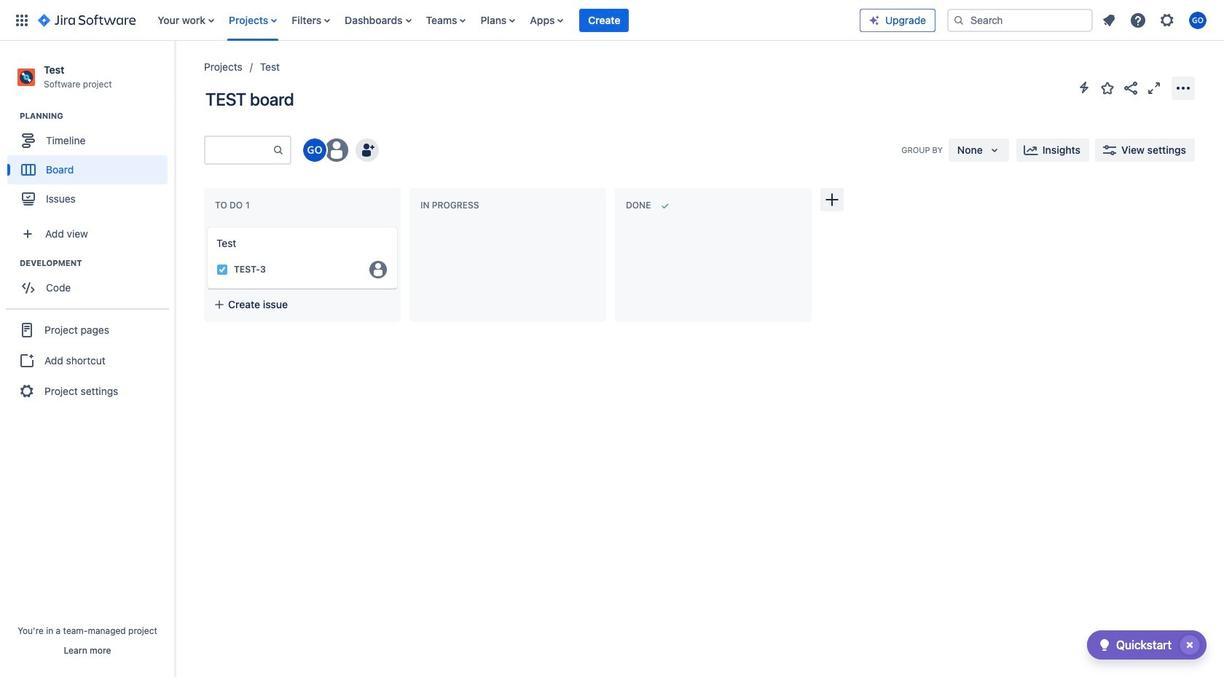 Task type: locate. For each thing, give the bounding box(es) containing it.
task image
[[216, 264, 228, 276]]

dismiss quickstart image
[[1179, 633, 1202, 657]]

0 vertical spatial heading
[[20, 110, 174, 122]]

banner
[[0, 0, 1224, 41]]

heading for planning icon
[[20, 110, 174, 122]]

1 heading from the top
[[20, 110, 174, 122]]

1 vertical spatial heading
[[20, 257, 174, 269]]

list
[[150, 0, 860, 40], [1096, 7, 1216, 33]]

notifications image
[[1101, 11, 1118, 29]]

help image
[[1130, 11, 1147, 29]]

list item
[[580, 0, 629, 40]]

primary element
[[9, 0, 860, 40]]

more actions image
[[1175, 79, 1192, 97]]

jira software image
[[38, 11, 136, 29], [38, 11, 136, 29]]

automations menu button icon image
[[1076, 79, 1093, 96]]

group for planning icon
[[7, 110, 174, 218]]

1 vertical spatial group
[[7, 257, 174, 307]]

development image
[[2, 255, 20, 272]]

group
[[7, 110, 174, 218], [7, 257, 174, 307], [6, 308, 169, 412]]

Search this board text field
[[206, 137, 273, 163]]

2 heading from the top
[[20, 257, 174, 269]]

None search field
[[948, 8, 1093, 32]]

0 horizontal spatial list
[[150, 0, 860, 40]]

heading
[[20, 110, 174, 122], [20, 257, 174, 269]]

check image
[[1096, 636, 1114, 654]]

0 vertical spatial group
[[7, 110, 174, 218]]

2 vertical spatial group
[[6, 308, 169, 412]]



Task type: vqa. For each thing, say whether or not it's contained in the screenshot.
Premium ICON's 'list'
no



Task type: describe. For each thing, give the bounding box(es) containing it.
Search field
[[948, 8, 1093, 32]]

to do element
[[215, 200, 253, 211]]

your profile and settings image
[[1190, 11, 1207, 29]]

settings image
[[1159, 11, 1176, 29]]

appswitcher icon image
[[13, 11, 31, 29]]

search image
[[953, 14, 965, 26]]

enter full screen image
[[1146, 79, 1163, 97]]

create issue image
[[198, 217, 215, 235]]

create column image
[[824, 191, 841, 208]]

add people image
[[359, 141, 376, 159]]

star test board image
[[1099, 79, 1117, 97]]

1 horizontal spatial list
[[1096, 7, 1216, 33]]

heading for development icon
[[20, 257, 174, 269]]

sidebar navigation image
[[159, 58, 191, 87]]

sidebar element
[[0, 41, 175, 677]]

group for development icon
[[7, 257, 174, 307]]

planning image
[[2, 107, 20, 125]]



